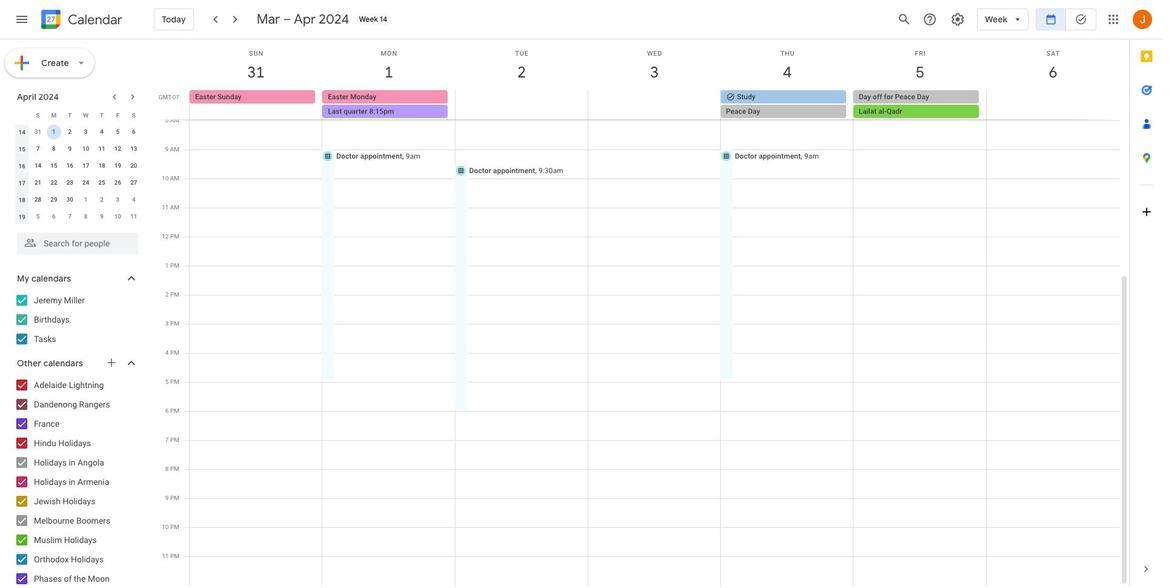 Task type: locate. For each thing, give the bounding box(es) containing it.
21 element
[[31, 176, 45, 190]]

16 element
[[63, 159, 77, 173]]

row
[[184, 90, 1129, 119], [14, 107, 142, 124], [14, 124, 142, 141], [14, 141, 142, 157], [14, 157, 142, 174], [14, 174, 142, 191], [14, 191, 142, 208], [14, 208, 142, 225]]

march 31 element
[[31, 125, 45, 139]]

row group
[[14, 124, 142, 225]]

other calendars list
[[2, 376, 150, 586]]

may 7 element
[[63, 210, 77, 224]]

settings menu image
[[950, 12, 965, 27]]

None search field
[[0, 228, 150, 254]]

may 5 element
[[31, 210, 45, 224]]

15 element
[[47, 159, 61, 173]]

column header inside april 2024 "grid"
[[14, 107, 30, 124]]

22 element
[[47, 176, 61, 190]]

11 element
[[95, 142, 109, 156]]

26 element
[[111, 176, 125, 190]]

may 1 element
[[79, 193, 93, 207]]

calendar element
[[39, 7, 122, 34]]

heading inside calendar element
[[65, 12, 122, 27]]

may 10 element
[[111, 210, 125, 224]]

grid
[[155, 39, 1129, 586]]

may 6 element
[[47, 210, 61, 224]]

3 element
[[79, 125, 93, 139]]

my calendars list
[[2, 291, 150, 349]]

6 element
[[126, 125, 141, 139]]

row group inside april 2024 "grid"
[[14, 124, 142, 225]]

heading
[[65, 12, 122, 27]]

tab list
[[1130, 39, 1163, 552]]

may 3 element
[[111, 193, 125, 207]]

4 element
[[95, 125, 109, 139]]

may 8 element
[[79, 210, 93, 224]]

column header
[[14, 107, 30, 124]]

cell
[[322, 90, 455, 119], [455, 90, 588, 119], [588, 90, 721, 119], [721, 90, 853, 119], [853, 90, 986, 119], [986, 90, 1119, 119], [46, 124, 62, 141]]



Task type: describe. For each thing, give the bounding box(es) containing it.
27 element
[[126, 176, 141, 190]]

cell inside row group
[[46, 124, 62, 141]]

29 element
[[47, 193, 61, 207]]

8 element
[[47, 142, 61, 156]]

19 element
[[111, 159, 125, 173]]

main drawer image
[[15, 12, 29, 27]]

17 element
[[79, 159, 93, 173]]

may 9 element
[[95, 210, 109, 224]]

10 element
[[79, 142, 93, 156]]

28 element
[[31, 193, 45, 207]]

may 2 element
[[95, 193, 109, 207]]

april 2024 grid
[[12, 107, 142, 225]]

12 element
[[111, 142, 125, 156]]

1 element
[[47, 125, 61, 139]]

Search for people text field
[[24, 233, 131, 254]]

may 4 element
[[126, 193, 141, 207]]

13 element
[[126, 142, 141, 156]]

5 element
[[111, 125, 125, 139]]

may 11 element
[[126, 210, 141, 224]]

add other calendars image
[[105, 357, 118, 369]]

24 element
[[79, 176, 93, 190]]

9 element
[[63, 142, 77, 156]]

14 element
[[31, 159, 45, 173]]

30 element
[[63, 193, 77, 207]]

2 element
[[63, 125, 77, 139]]

23 element
[[63, 176, 77, 190]]

7 element
[[31, 142, 45, 156]]

25 element
[[95, 176, 109, 190]]

18 element
[[95, 159, 109, 173]]

20 element
[[126, 159, 141, 173]]



Task type: vqa. For each thing, say whether or not it's contained in the screenshot.
"Time" to the left
no



